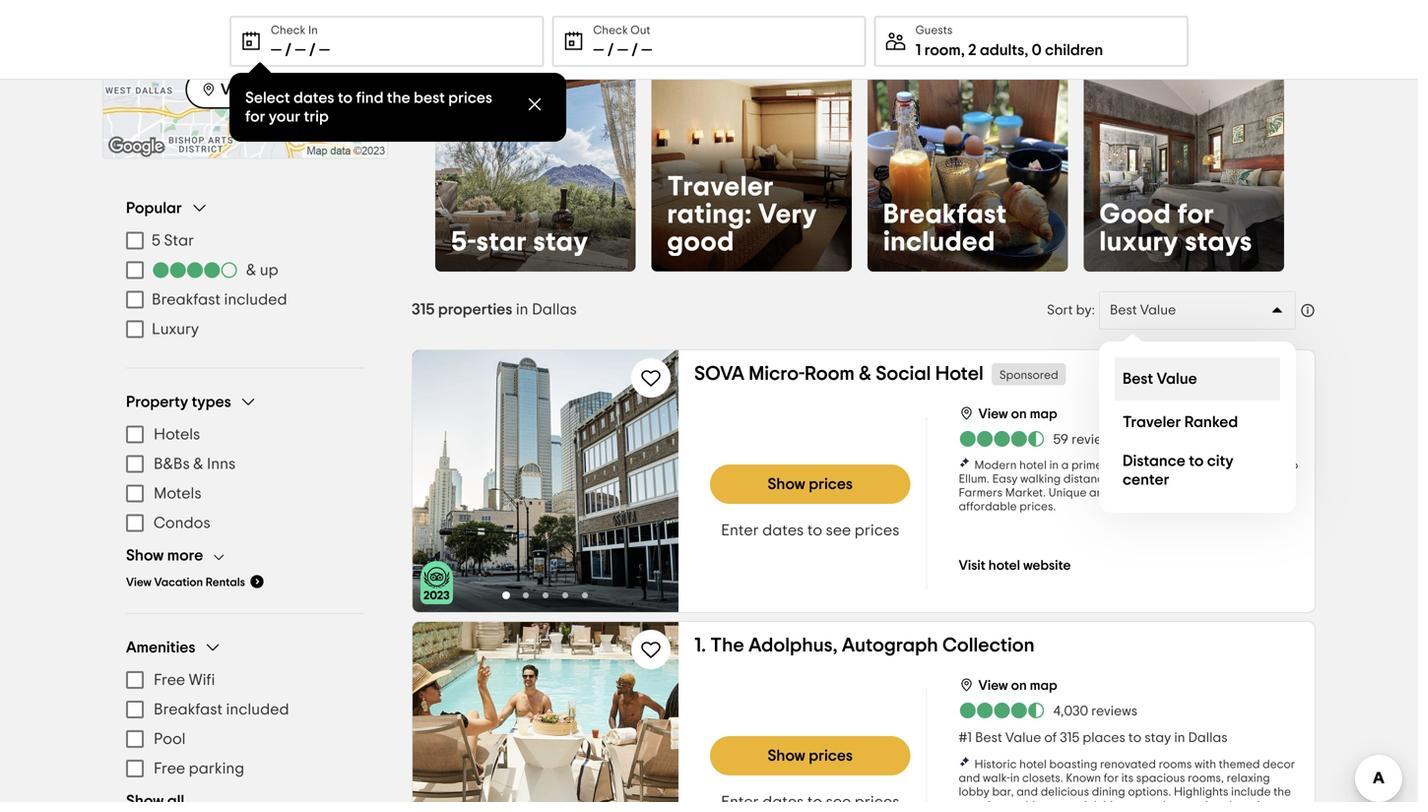 Task type: locate. For each thing, give the bounding box(es) containing it.
view inside button
[[221, 82, 255, 98]]

the inside historic hotel boasting renovated rooms with themed decor and walk-in closets. known for its spacious rooms, relaxing lobby bar, and delicious dining options. highlights include the stunning architecture, rich history, and exceptional serv
[[1274, 787, 1291, 799]]

rentals
[[206, 577, 245, 589]]

map for 4,030
[[1030, 679, 1057, 693]]

check left the in
[[271, 25, 306, 36]]

best right #
[[975, 732, 1002, 745]]

1 horizontal spatial check
[[593, 25, 628, 36]]

1 vertical spatial 1
[[967, 732, 972, 745]]

2 vertical spatial dallas
[[1188, 732, 1228, 745]]

dallas for properties
[[532, 302, 577, 318]]

ranked
[[1184, 415, 1238, 430]]

4 — from the left
[[593, 42, 604, 58]]

4.5 of 5 bubbles. 4,030 reviews element
[[959, 701, 1138, 721]]

to left see
[[807, 523, 822, 539]]

0 horizontal spatial stay
[[533, 228, 589, 256]]

hotel up walking
[[1019, 460, 1047, 472]]

reviews up prime
[[1072, 433, 1118, 447]]

list box
[[1099, 342, 1296, 513]]

in inside modern hotel in a prime location between downtown & deep ellum. easy walking distance to restaurants, bars, parks, and farmers market. unique ambiance, friendly staff, and affordable prices.
[[1049, 460, 1059, 472]]

view on map button for 59 reviews
[[959, 402, 1057, 423]]

value up traveler ranked
[[1157, 371, 1197, 387]]

1 horizontal spatial stay
[[1145, 732, 1171, 745]]

0 vertical spatial traveler
[[667, 173, 774, 201]]

traveler up good
[[667, 173, 774, 201]]

dallas for hotels
[[618, 26, 684, 49]]

popular up "best"
[[435, 26, 519, 49]]

exceptional
[[1169, 801, 1232, 803]]

modern
[[974, 460, 1017, 472]]

2 group from the top
[[126, 392, 364, 590]]

2 free from the top
[[154, 761, 185, 777]]

free parking
[[154, 761, 244, 777]]

dates for enter
[[762, 523, 804, 539]]

reviews for 59 reviews
[[1072, 433, 1118, 447]]

0 vertical spatial map
[[258, 82, 290, 98]]

2 — from the left
[[295, 42, 306, 58]]

1 free from the top
[[154, 673, 185, 688]]

on up the 59 reviews link
[[1011, 408, 1027, 421]]

check inside check in — / — / —
[[271, 25, 306, 36]]

0 vertical spatial for
[[245, 109, 265, 125]]

0 horizontal spatial for
[[245, 109, 265, 125]]

right
[[689, 26, 740, 49]]

in up bar,
[[1010, 773, 1020, 785]]

to inside distance to city center
[[1189, 453, 1204, 469]]

2 vertical spatial hotel
[[1019, 759, 1047, 771]]

4,030 reviews link
[[959, 701, 1138, 721]]

view on map button down 'collection'
[[959, 674, 1057, 695]]

good
[[1099, 201, 1171, 228]]

historic hotel boasting renovated rooms with themed decor and walk-in closets. known for its spacious rooms, relaxing lobby bar, and delicious dining options. highlights include the stunning architecture, rich history, and exceptional serv button
[[959, 756, 1299, 803]]

1 horizontal spatial for
[[1104, 773, 1119, 785]]

to
[[338, 90, 353, 106], [1189, 453, 1204, 469], [1113, 474, 1125, 485], [807, 523, 822, 539], [1128, 732, 1142, 745]]

3 — from the left
[[319, 42, 330, 58]]

for
[[245, 109, 265, 125], [1177, 201, 1214, 228], [1104, 773, 1119, 785]]

1 vertical spatial traveler
[[1123, 415, 1181, 430]]

, left 2 in the right top of the page
[[961, 42, 965, 58]]

2 view on map button from the top
[[959, 674, 1057, 695]]

1 horizontal spatial 1
[[967, 732, 972, 745]]

0 vertical spatial best value
[[1110, 304, 1176, 318]]

1 for room
[[916, 42, 921, 58]]

0 vertical spatial show prices button
[[710, 465, 910, 504]]

hotel inside modern hotel in a prime location between downtown & deep ellum. easy walking distance to restaurants, bars, parks, and farmers market. unique ambiance, friendly staff, and affordable prices.
[[1019, 460, 1047, 472]]

renovated
[[1100, 759, 1156, 771]]

2 vertical spatial map
[[1030, 679, 1057, 693]]

on up 4.5 of 5 bubbles. 4,030 reviews element
[[1011, 679, 1027, 693]]

to left find
[[338, 90, 353, 106]]

1 vertical spatial hotel
[[989, 559, 1020, 573]]

with
[[1194, 759, 1216, 771]]

1 vertical spatial on
[[1011, 679, 1027, 693]]

1 show prices from the top
[[768, 477, 853, 492]]

5
[[152, 233, 160, 249]]

1. the adolphus, autograph collection
[[694, 636, 1035, 656]]

1 vertical spatial show prices button
[[710, 737, 910, 776]]

sova is well located downtown with easy access to both farmer's market as well as deep ellum! image
[[413, 351, 679, 613]]

0 vertical spatial menu
[[126, 226, 364, 344]]

rooms
[[1159, 759, 1192, 771]]

4,030 reviews button
[[959, 701, 1138, 721]]

reviews inside 'link'
[[1091, 705, 1138, 719]]

1 vertical spatial for
[[1177, 201, 1214, 228]]

5 star
[[152, 233, 194, 249]]

show prices for 4,030 reviews
[[768, 748, 853, 764]]

historic hotel boasting renovated rooms with themed decor and walk-in closets. known for its spacious rooms, relaxing lobby bar, and delicious dining options. highlights include the stunning architecture, rich history, and exceptional serv
[[959, 759, 1295, 803]]

2 , from the left
[[1024, 42, 1028, 58]]

properties
[[438, 302, 512, 318]]

on for 4,030 reviews
[[1011, 679, 1027, 693]]

hotel right visit
[[989, 559, 1020, 573]]

0 vertical spatial popular
[[435, 26, 519, 49]]

hotel inside historic hotel boasting renovated rooms with themed decor and walk-in closets. known for its spacious rooms, relaxing lobby bar, and delicious dining options. highlights include the stunning architecture, rich history, and exceptional serv
[[1019, 759, 1047, 771]]

1 horizontal spatial traveler
[[1123, 415, 1181, 430]]

1 horizontal spatial ,
[[1024, 42, 1028, 58]]

show for 59
[[768, 477, 805, 492]]

sova micro-room & social hotel
[[694, 364, 984, 384]]

popular inside group
[[126, 200, 182, 216]]

show prices for 59 reviews
[[768, 477, 853, 492]]

1 vertical spatial popular
[[126, 200, 182, 216]]

themed
[[1219, 759, 1260, 771]]

1 left the room
[[916, 42, 921, 58]]

best inside best value popup button
[[1110, 304, 1137, 318]]

0 vertical spatial best
[[1110, 304, 1137, 318]]

map up the 59 reviews link
[[1030, 408, 1057, 421]]

deep
[[1269, 460, 1298, 472]]

dining
[[1092, 787, 1125, 799]]

0 vertical spatial dallas
[[618, 26, 684, 49]]

0 vertical spatial 1
[[916, 42, 921, 58]]

0 vertical spatial group
[[126, 198, 364, 344]]

stay up rooms
[[1145, 732, 1171, 745]]

1 vertical spatial view on map button
[[959, 674, 1057, 695]]

property
[[126, 394, 188, 410]]

menu containing hotels
[[126, 420, 364, 538]]

for down select
[[245, 109, 265, 125]]

& right room
[[859, 364, 872, 384]]

show prices
[[768, 477, 853, 492], [768, 748, 853, 764]]

1 group from the top
[[126, 198, 364, 344]]

dallas up with
[[1188, 732, 1228, 745]]

very
[[758, 201, 817, 228]]

1 vertical spatial group
[[126, 392, 364, 590]]

close image
[[525, 95, 545, 114]]

2 vertical spatial menu
[[126, 666, 364, 784]]

view inside group
[[126, 577, 152, 589]]

history,
[[1103, 801, 1142, 803]]

for inside select dates to find the best prices for your trip
[[245, 109, 265, 125]]

/ down the in
[[309, 42, 316, 58]]

check for check out — / — / —
[[593, 25, 628, 36]]

hotel up closets.
[[1019, 759, 1047, 771]]

0 horizontal spatial the
[[387, 90, 410, 106]]

0 horizontal spatial 1
[[916, 42, 921, 58]]

315 right of
[[1060, 732, 1080, 745]]

lobby
[[959, 787, 990, 799]]

select dates to find the best prices for your trip
[[245, 90, 492, 125]]

and
[[1261, 474, 1283, 485], [1222, 487, 1244, 499], [959, 773, 980, 785], [1017, 787, 1038, 799], [1144, 801, 1166, 803]]

0 vertical spatial included
[[883, 228, 995, 256]]

1 horizontal spatial popular
[[435, 26, 519, 49]]

in left out
[[594, 26, 613, 49]]

hotel for historic
[[1019, 759, 1047, 771]]

free
[[154, 673, 185, 688], [154, 761, 185, 777]]

2
[[968, 42, 976, 58]]

1 vertical spatial stay
[[1145, 732, 1171, 745]]

list box containing best value
[[1099, 342, 1296, 513]]

walk-
[[983, 773, 1010, 785]]

children
[[1045, 42, 1103, 58]]

save to a trip image
[[639, 638, 663, 662]]

,
[[961, 42, 965, 58], [1024, 42, 1028, 58]]

on for 59 reviews
[[1011, 408, 1027, 421]]

dates inside select dates to find the best prices for your trip
[[293, 90, 334, 106]]

0 vertical spatial show
[[768, 477, 805, 492]]

2 show prices button from the top
[[710, 737, 910, 776]]

0 vertical spatial breakfast included
[[883, 201, 1007, 256]]

check inside check out — / — / —
[[593, 25, 628, 36]]

0 vertical spatial dates
[[293, 90, 334, 106]]

free for free parking
[[154, 761, 185, 777]]

reviews up places
[[1091, 705, 1138, 719]]

0 vertical spatial show prices
[[768, 477, 853, 492]]

check left out
[[593, 25, 628, 36]]

1 on from the top
[[1011, 408, 1027, 421]]

dates up trip
[[293, 90, 334, 106]]

best
[[1110, 304, 1137, 318], [1123, 371, 1153, 387], [975, 732, 1002, 745]]

dallas down 5-star stay
[[532, 302, 577, 318]]

1 vertical spatial included
[[224, 292, 287, 308]]

0 horizontal spatial ,
[[961, 42, 965, 58]]

group
[[126, 198, 364, 344], [126, 392, 364, 590], [126, 638, 364, 803]]

vacation
[[154, 577, 203, 589]]

popular for popular
[[126, 200, 182, 216]]

view on map up 4.5 of 5 bubbles. 4,030 reviews element
[[978, 679, 1057, 693]]

wifi
[[189, 673, 215, 688]]

hotel
[[1019, 460, 1047, 472], [989, 559, 1020, 573], [1019, 759, 1047, 771]]

& left up
[[246, 262, 256, 278]]

adults
[[980, 42, 1024, 58]]

the down decor
[[1274, 787, 1291, 799]]

stay right "star" at the top left of page
[[533, 228, 589, 256]]

value left of
[[1005, 732, 1041, 745]]

1 / from the left
[[285, 42, 292, 58]]

menu containing free wifi
[[126, 666, 364, 784]]

traveler for rating:
[[667, 173, 774, 201]]

menu containing 5 star
[[126, 226, 364, 344]]

1 vertical spatial show prices
[[768, 748, 853, 764]]

value down luxury
[[1140, 304, 1176, 318]]

traveler
[[667, 173, 774, 201], [1123, 415, 1181, 430]]

0 vertical spatial free
[[154, 673, 185, 688]]

0 horizontal spatial check
[[271, 25, 306, 36]]

micro-
[[749, 364, 805, 384]]

in up rooms
[[1174, 732, 1185, 745]]

map up 4.5 of 5 bubbles. 4,030 reviews element
[[1030, 679, 1057, 693]]

view on map up the 59 reviews link
[[978, 408, 1057, 421]]

1 vertical spatial menu
[[126, 420, 364, 538]]

hotels
[[524, 26, 589, 49]]

0 vertical spatial 315
[[412, 302, 435, 318]]

best value right by:
[[1110, 304, 1176, 318]]

2 vertical spatial show
[[768, 748, 805, 764]]

pool
[[154, 732, 186, 747]]

4.5 of 5 bubbles. 59 reviews element
[[959, 429, 1118, 449]]

, left the "0"
[[1024, 42, 1028, 58]]

menu for amenities
[[126, 666, 364, 784]]

best up traveler ranked
[[1123, 371, 1153, 387]]

0 horizontal spatial 315
[[412, 302, 435, 318]]

1 vertical spatial breakfast
[[152, 292, 221, 308]]

save to a trip image
[[639, 366, 663, 390]]

inns
[[207, 456, 236, 472]]

traveler up distance
[[1123, 415, 1181, 430]]

1 vertical spatial value
[[1157, 371, 1197, 387]]

prices
[[448, 90, 492, 106], [809, 477, 853, 492], [855, 523, 899, 539], [809, 748, 853, 764]]

stay
[[533, 228, 589, 256], [1145, 732, 1171, 745]]

traveler inside traveler rating: very good
[[667, 173, 774, 201]]

1 vertical spatial free
[[154, 761, 185, 777]]

for right good
[[1177, 201, 1214, 228]]

1 view on map from the top
[[978, 408, 1057, 421]]

historic
[[974, 759, 1017, 771]]

1 check from the left
[[271, 25, 306, 36]]

1 menu from the top
[[126, 226, 364, 344]]

3 group from the top
[[126, 638, 364, 803]]

1 vertical spatial show
[[126, 548, 164, 564]]

0 vertical spatial breakfast
[[883, 201, 1007, 228]]

1 view on map button from the top
[[959, 402, 1057, 423]]

hotel for modern
[[1019, 460, 1047, 472]]

city
[[1207, 453, 1234, 469]]

show more button
[[126, 546, 235, 566]]

in for hotel
[[1049, 460, 1059, 472]]

free down 'pool'
[[154, 761, 185, 777]]

2 show prices from the top
[[768, 748, 853, 764]]

best value
[[1110, 304, 1176, 318], [1123, 371, 1197, 387]]

now
[[745, 26, 788, 49]]

0 vertical spatial hotel
[[1019, 460, 1047, 472]]

2 menu from the top
[[126, 420, 364, 538]]

0 horizontal spatial traveler
[[667, 173, 774, 201]]

#
[[959, 732, 967, 745]]

1 vertical spatial the
[[1274, 787, 1291, 799]]

1 horizontal spatial dallas
[[618, 26, 684, 49]]

2 horizontal spatial for
[[1177, 201, 1214, 228]]

0 horizontal spatial dates
[[293, 90, 334, 106]]

dallas left right
[[618, 26, 684, 49]]

0 vertical spatial view on map button
[[959, 402, 1057, 423]]

/ down out
[[631, 42, 638, 58]]

2 vertical spatial value
[[1005, 732, 1041, 745]]

1 horizontal spatial the
[[1274, 787, 1291, 799]]

1 up lobby
[[967, 732, 972, 745]]

3 menu from the top
[[126, 666, 364, 784]]

best right by:
[[1110, 304, 1137, 318]]

1
[[916, 42, 921, 58], [967, 732, 972, 745]]

view vacation rentals
[[126, 577, 245, 589]]

2 view on map from the top
[[978, 679, 1057, 693]]

farmers
[[959, 487, 1003, 499]]

check in — / — / —
[[271, 25, 330, 58]]

2 vertical spatial for
[[1104, 773, 1119, 785]]

best value up traveler ranked
[[1123, 371, 1197, 387]]

1 inside guests 1 room , 2 adults , 0 children
[[916, 42, 921, 58]]

in right properties
[[516, 302, 528, 318]]

1 horizontal spatial dates
[[762, 523, 804, 539]]

to up bars,
[[1189, 453, 1204, 469]]

affordable
[[959, 501, 1017, 513]]

315 left properties
[[412, 302, 435, 318]]

in left a
[[1049, 460, 1059, 472]]

/ right hotels on the top
[[607, 42, 614, 58]]

0 horizontal spatial popular
[[126, 200, 182, 216]]

dates
[[293, 90, 334, 106], [762, 523, 804, 539]]

popular hotels in dallas right now
[[435, 26, 788, 49]]

/ up view map at the left top of page
[[285, 42, 292, 58]]

the right find
[[387, 90, 410, 106]]

0 vertical spatial the
[[387, 90, 410, 106]]

2 vertical spatial best
[[975, 732, 1002, 745]]

stays
[[1185, 228, 1252, 256]]

0 vertical spatial view on map
[[978, 408, 1057, 421]]

1 vertical spatial reviews
[[1091, 705, 1138, 719]]

breakfast included link
[[868, 71, 1068, 272]]

popular up 5
[[126, 200, 182, 216]]

1 vertical spatial map
[[1030, 408, 1057, 421]]

0 vertical spatial value
[[1140, 304, 1176, 318]]

show more
[[126, 548, 203, 564]]

free wifi
[[154, 673, 215, 688]]

for up dining
[[1104, 773, 1119, 785]]

dates right enter
[[762, 523, 804, 539]]

& left inns
[[193, 456, 203, 472]]

0 vertical spatial reviews
[[1072, 433, 1118, 447]]

0 horizontal spatial dallas
[[532, 302, 577, 318]]

view on map for 59
[[978, 408, 1057, 421]]

2 vertical spatial group
[[126, 638, 364, 803]]

menu
[[126, 226, 364, 344], [126, 420, 364, 538], [126, 666, 364, 784]]

5-star stay
[[451, 228, 589, 256]]

map up your
[[258, 82, 290, 98]]

group containing property types
[[126, 392, 364, 590]]

& left deep
[[1259, 460, 1267, 472]]

59 reviews link
[[959, 429, 1118, 449]]

easy
[[992, 474, 1018, 485]]

2 on from the top
[[1011, 679, 1027, 693]]

free left wifi
[[154, 673, 185, 688]]

for inside good for luxury stays
[[1177, 201, 1214, 228]]

0 vertical spatial on
[[1011, 408, 1027, 421]]

show inside dropdown button
[[126, 548, 164, 564]]

good
[[667, 228, 734, 256]]

traveler rating: very good
[[667, 173, 817, 256]]

1 vertical spatial view on map
[[978, 679, 1057, 693]]

3 / from the left
[[607, 42, 614, 58]]

walking
[[1020, 474, 1061, 485]]

2 check from the left
[[593, 25, 628, 36]]

1 vertical spatial dates
[[762, 523, 804, 539]]

view on map button up the 59 reviews link
[[959, 402, 1057, 423]]

view map
[[221, 82, 290, 98]]

1 vertical spatial breakfast included
[[152, 292, 287, 308]]

1 show prices button from the top
[[710, 465, 910, 504]]

to up ambiance,
[[1113, 474, 1125, 485]]

1 vertical spatial dallas
[[532, 302, 577, 318]]

1 vertical spatial 315
[[1060, 732, 1080, 745]]

315
[[412, 302, 435, 318], [1060, 732, 1080, 745]]



Task type: describe. For each thing, give the bounding box(es) containing it.
its
[[1121, 773, 1134, 785]]

sova
[[694, 364, 744, 384]]

include
[[1231, 787, 1271, 799]]

downtown
[[1201, 460, 1256, 472]]

to inside select dates to find the best prices for your trip
[[338, 90, 353, 106]]

between
[[1152, 460, 1199, 472]]

0
[[1032, 42, 1042, 58]]

best value inside popup button
[[1110, 304, 1176, 318]]

0 vertical spatial stay
[[533, 228, 589, 256]]

known
[[1066, 773, 1101, 785]]

dates for select
[[293, 90, 334, 106]]

out
[[631, 25, 650, 36]]

show prices button for 59 reviews
[[710, 465, 910, 504]]

center
[[1123, 472, 1169, 488]]

motels
[[154, 486, 201, 502]]

staff,
[[1193, 487, 1220, 499]]

4,030
[[1053, 705, 1088, 719]]

trip
[[304, 109, 329, 125]]

in for hotels
[[594, 26, 613, 49]]

1 , from the left
[[961, 42, 965, 58]]

menu for property types
[[126, 420, 364, 538]]

1 vertical spatial best
[[1123, 371, 1153, 387]]

popular for popular hotels in dallas right now
[[435, 26, 519, 49]]

sort
[[1047, 304, 1073, 318]]

5-star stay link
[[435, 71, 636, 272]]

sponsored
[[999, 370, 1058, 381]]

show prices button for 4,030 reviews
[[710, 737, 910, 776]]

2 vertical spatial breakfast included
[[154, 702, 289, 718]]

adolphus,
[[748, 636, 838, 656]]

your
[[269, 109, 300, 125]]

2 horizontal spatial dallas
[[1188, 732, 1228, 745]]

2 vertical spatial breakfast
[[154, 702, 223, 718]]

1 horizontal spatial 315
[[1060, 732, 1080, 745]]

collection
[[942, 636, 1035, 656]]

market.
[[1005, 487, 1046, 499]]

check for check in — / — / —
[[271, 25, 306, 36]]

friendly
[[1149, 487, 1190, 499]]

good for luxury stays link
[[1084, 71, 1284, 272]]

in inside historic hotel boasting renovated rooms with themed decor and walk-in closets. known for its spacious rooms, relaxing lobby bar, and delicious dining options. highlights include the stunning architecture, rich history, and exceptional serv
[[1010, 773, 1020, 785]]

prices inside select dates to find the best prices for your trip
[[448, 90, 492, 106]]

b&bs & inns
[[154, 456, 236, 472]]

guests 1 room , 2 adults , 0 children
[[916, 25, 1103, 58]]

59 reviews button
[[959, 429, 1118, 449]]

b&bs
[[154, 456, 190, 472]]

select
[[245, 90, 290, 106]]

for inside historic hotel boasting renovated rooms with themed decor and walk-in closets. known for its spacious rooms, relaxing lobby bar, and delicious dining options. highlights include the stunning architecture, rich history, and exceptional serv
[[1104, 773, 1119, 785]]

to inside modern hotel in a prime location between downtown & deep ellum. easy walking distance to restaurants, bars, parks, and farmers market. unique ambiance, friendly staff, and affordable prices.
[[1113, 474, 1125, 485]]

rooms,
[[1188, 773, 1224, 785]]

types
[[192, 394, 231, 410]]

2 / from the left
[[309, 42, 316, 58]]

group containing amenities
[[126, 638, 364, 803]]

4.0 of 5 bubbles image
[[152, 262, 238, 278]]

4,030 reviews
[[1053, 705, 1138, 719]]

a
[[1061, 460, 1069, 472]]

the adolphus rooftop pool image
[[413, 622, 679, 803]]

5 — from the left
[[617, 42, 628, 58]]

59
[[1053, 433, 1069, 447]]

visit hotel website
[[959, 559, 1071, 573]]

show for 4,030
[[768, 748, 805, 764]]

traveler for ranked
[[1123, 415, 1181, 430]]

1 — from the left
[[271, 42, 282, 58]]

reviews for 4,030 reviews
[[1091, 705, 1138, 719]]

check out — / — / —
[[593, 25, 652, 58]]

boasting
[[1049, 759, 1097, 771]]

distance
[[1063, 474, 1111, 485]]

in
[[308, 25, 318, 36]]

sova micro-room & social hotel link
[[694, 362, 984, 386]]

visit hotel website link
[[959, 555, 1071, 575]]

best
[[414, 90, 445, 106]]

and up lobby
[[959, 773, 980, 785]]

relaxing
[[1227, 773, 1270, 785]]

to up renovated
[[1128, 732, 1142, 745]]

& up
[[246, 262, 278, 278]]

view on map button for 4,030 reviews
[[959, 674, 1057, 695]]

see
[[826, 523, 851, 539]]

breakfast inside breakfast included link
[[883, 201, 1007, 228]]

free for free wifi
[[154, 673, 185, 688]]

best value button
[[1099, 291, 1296, 330]]

bars,
[[1195, 474, 1223, 485]]

room
[[924, 42, 961, 58]]

1.
[[694, 636, 706, 656]]

view vacation rentals link
[[126, 574, 265, 590]]

room
[[805, 364, 855, 384]]

& inside modern hotel in a prime location between downtown & deep ellum. easy walking distance to restaurants, bars, parks, and farmers market. unique ambiance, friendly staff, and affordable prices.
[[1259, 460, 1267, 472]]

group containing popular
[[126, 198, 364, 344]]

good for luxury stays
[[1099, 201, 1252, 256]]

rich
[[1080, 801, 1101, 803]]

59 reviews
[[1053, 433, 1118, 447]]

restaurants,
[[1127, 474, 1192, 485]]

ellum.
[[959, 474, 990, 485]]

hotel for visit
[[989, 559, 1020, 573]]

carousel of images figure
[[413, 351, 679, 613]]

and up architecture,
[[1017, 787, 1038, 799]]

bar,
[[992, 787, 1014, 799]]

delicious
[[1041, 787, 1089, 799]]

2 vertical spatial included
[[226, 702, 289, 718]]

value inside popup button
[[1140, 304, 1176, 318]]

guests
[[916, 25, 953, 36]]

website
[[1023, 559, 1071, 573]]

of
[[1044, 732, 1057, 745]]

find
[[356, 90, 384, 106]]

highlights
[[1174, 787, 1228, 799]]

view on map for 4,030
[[978, 679, 1057, 693]]

distance
[[1123, 453, 1185, 469]]

closets.
[[1022, 773, 1063, 785]]

in for properties
[[516, 302, 528, 318]]

modern hotel in a prime location between downtown & deep ellum. easy walking distance to restaurants, bars, parks, and farmers market. unique ambiance, friendly staff, and affordable prices.
[[959, 460, 1298, 513]]

modern hotel in a prime location between downtown & deep ellum. easy walking distance to restaurants, bars, parks, and farmers market. unique ambiance, friendly staff, and affordable prices. button
[[959, 457, 1299, 514]]

hotels
[[154, 427, 200, 443]]

the inside select dates to find the best prices for your trip
[[387, 90, 410, 106]]

social
[[876, 364, 931, 384]]

4 / from the left
[[631, 42, 638, 58]]

distance to city center
[[1123, 453, 1234, 488]]

and down parks,
[[1222, 487, 1244, 499]]

1 vertical spatial best value
[[1123, 371, 1197, 387]]

map for 59
[[1030, 408, 1057, 421]]

1 for best
[[967, 732, 972, 745]]

map inside view map button
[[258, 82, 290, 98]]

and down options. at bottom
[[1144, 801, 1166, 803]]

unique
[[1049, 487, 1087, 499]]

and down deep
[[1261, 474, 1283, 485]]

luxury
[[1099, 228, 1179, 256]]

6 — from the left
[[641, 42, 652, 58]]

enter dates to see prices
[[721, 523, 899, 539]]

view map button
[[186, 71, 305, 109]]

spacious
[[1136, 773, 1185, 785]]

visit
[[959, 559, 986, 573]]

rating:
[[667, 201, 752, 228]]



Task type: vqa. For each thing, say whether or not it's contained in the screenshot.
the families,
no



